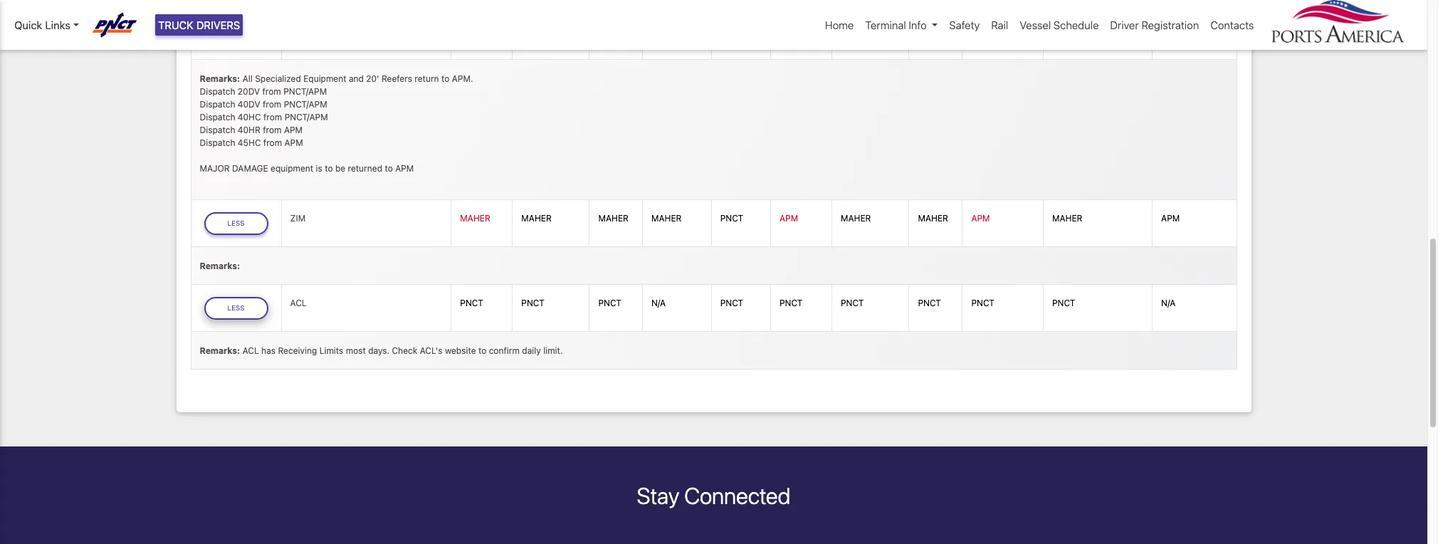 Task type: vqa. For each thing, say whether or not it's contained in the screenshot.
left ARE
no



Task type: describe. For each thing, give the bounding box(es) containing it.
contacts link
[[1206, 11, 1261, 39]]

vessel schedule
[[1020, 18, 1099, 31]]

most
[[346, 345, 366, 356]]

1 dispatch from the top
[[200, 86, 235, 97]]

40hc
[[238, 112, 261, 122]]

to right returned
[[385, 163, 393, 174]]

1 less from the top
[[228, 29, 245, 37]]

remarks: for remarks: acl has receiving limits most days.  check acl's website to confirm daily limit.
[[200, 345, 240, 356]]

1 vertical spatial pnct/apm
[[284, 99, 327, 110]]

daily
[[522, 345, 541, 356]]

stay connected
[[637, 482, 791, 509]]

remarks: for remarks:
[[200, 261, 240, 271]]

equipment
[[304, 73, 347, 84]]

specialized
[[255, 73, 301, 84]]

drivers
[[196, 18, 240, 31]]

remarks: acl has receiving limits most days.  check acl's website to confirm daily limit.
[[200, 345, 563, 356]]

contacts
[[1211, 18, 1255, 31]]

major damage equipment is to be returned to apm
[[200, 163, 414, 174]]

vessel schedule link
[[1015, 11, 1105, 39]]

confirm
[[489, 345, 520, 356]]

0 vertical spatial pnct/apm
[[284, 86, 327, 97]]

from right 45hc
[[263, 137, 282, 148]]

registration
[[1142, 18, 1200, 31]]

and
[[349, 73, 364, 84]]

5 dispatch from the top
[[200, 137, 235, 148]]

safety link
[[944, 11, 986, 39]]

to right is
[[325, 163, 333, 174]]

1 less button from the top
[[204, 22, 268, 45]]

3 maher from the left
[[599, 213, 629, 224]]

terminal
[[866, 18, 907, 31]]

connected
[[685, 482, 791, 509]]

schedule
[[1054, 18, 1099, 31]]

terminal info link
[[860, 11, 944, 39]]

quick links
[[14, 18, 70, 31]]

receiving
[[278, 345, 317, 356]]

vessel
[[1020, 18, 1052, 31]]

acl's
[[420, 345, 443, 356]]

quick
[[14, 18, 42, 31]]

returned
[[348, 163, 383, 174]]

truck drivers link
[[155, 14, 243, 36]]

4 maher from the left
[[652, 213, 682, 224]]

rail
[[992, 18, 1009, 31]]

less for zim
[[228, 219, 245, 227]]

from down specialized
[[263, 86, 281, 97]]

stay
[[637, 482, 680, 509]]

home
[[826, 18, 854, 31]]

2 dispatch from the top
[[200, 99, 235, 110]]

links
[[45, 18, 70, 31]]

2 maher from the left
[[522, 213, 552, 224]]



Task type: locate. For each thing, give the bounding box(es) containing it.
remarks: all specialized equipment and 20' reefers return to apm. dispatch 20dv from pnct/apm dispatch 40dv from pnct/apm dispatch 40hc from pnct/apm dispatch 40hr from apm dispatch 45hc from apm
[[200, 73, 473, 148]]

to left confirm
[[479, 345, 487, 356]]

0 horizontal spatial n/a
[[652, 298, 666, 309]]

acl left the has
[[243, 345, 259, 356]]

check
[[392, 345, 418, 356]]

dispatch
[[200, 86, 235, 97], [200, 99, 235, 110], [200, 112, 235, 122], [200, 125, 235, 135], [200, 137, 235, 148]]

20dv
[[238, 86, 260, 97]]

reefers
[[382, 73, 412, 84]]

1 vertical spatial remarks:
[[200, 261, 240, 271]]

less button for zim
[[204, 213, 268, 235]]

limits
[[320, 345, 344, 356]]

less button
[[204, 22, 268, 45], [204, 213, 268, 235], [204, 297, 268, 320]]

1 n/a from the left
[[652, 298, 666, 309]]

40hr
[[238, 125, 261, 135]]

apm
[[841, 23, 860, 34], [919, 23, 937, 34], [972, 23, 991, 34], [1053, 23, 1071, 34], [1162, 23, 1181, 34], [284, 125, 303, 135], [285, 137, 303, 148], [395, 163, 414, 174], [780, 213, 799, 224], [972, 213, 991, 224], [1162, 213, 1181, 224]]

less for acl
[[228, 304, 245, 312]]

20'
[[366, 73, 379, 84]]

terminal info
[[866, 18, 927, 31]]

all
[[243, 73, 253, 84]]

1 vertical spatial less button
[[204, 213, 268, 235]]

3 less from the top
[[228, 304, 245, 312]]

be
[[335, 163, 346, 174]]

damage
[[232, 163, 268, 174]]

driver registration
[[1111, 18, 1200, 31]]

45hc
[[238, 137, 261, 148]]

2 vertical spatial less
[[228, 304, 245, 312]]

dispatch left 40hc
[[200, 112, 235, 122]]

to inside "remarks: all specialized equipment and 20' reefers return to apm. dispatch 20dv from pnct/apm dispatch 40dv from pnct/apm dispatch 40hc from pnct/apm dispatch 40hr from apm dispatch 45hc from apm"
[[442, 73, 450, 84]]

less button up the has
[[204, 297, 268, 320]]

3 less button from the top
[[204, 297, 268, 320]]

major
[[200, 163, 230, 174]]

3 dispatch from the top
[[200, 112, 235, 122]]

40dv
[[238, 99, 260, 110]]

truck drivers
[[158, 18, 240, 31]]

4 dispatch from the top
[[200, 125, 235, 135]]

5 maher from the left
[[841, 213, 872, 224]]

from right 40hc
[[264, 112, 282, 122]]

0 vertical spatial less button
[[204, 22, 268, 45]]

zim
[[290, 213, 306, 224]]

less button down damage
[[204, 213, 268, 235]]

remarks: inside "remarks: all specialized equipment and 20' reefers return to apm. dispatch 20dv from pnct/apm dispatch 40dv from pnct/apm dispatch 40hc from pnct/apm dispatch 40hr from apm dispatch 45hc from apm"
[[200, 73, 240, 84]]

2 less from the top
[[228, 219, 245, 227]]

acl up the "receiving"
[[290, 298, 307, 309]]

2 vertical spatial pnct/apm
[[285, 112, 328, 122]]

days.
[[368, 345, 390, 356]]

less
[[228, 29, 245, 37], [228, 219, 245, 227], [228, 304, 245, 312]]

dispatch left 40dv
[[200, 99, 235, 110]]

2 vertical spatial remarks:
[[200, 345, 240, 356]]

driver
[[1111, 18, 1140, 31]]

3 remarks: from the top
[[200, 345, 240, 356]]

equipment
[[271, 163, 314, 174]]

apm.
[[452, 73, 473, 84]]

remarks: for remarks: all specialized equipment and 20' reefers return to apm. dispatch 20dv from pnct/apm dispatch 40dv from pnct/apm dispatch 40hc from pnct/apm dispatch 40hr from apm dispatch 45hc from apm
[[200, 73, 240, 84]]

1 remarks: from the top
[[200, 73, 240, 84]]

1 horizontal spatial acl
[[290, 298, 307, 309]]

n/a
[[652, 298, 666, 309], [1162, 298, 1176, 309]]

home link
[[820, 11, 860, 39]]

has
[[261, 345, 276, 356]]

dispatch left 40hr in the top left of the page
[[200, 125, 235, 135]]

from
[[263, 86, 281, 97], [263, 99, 282, 110], [264, 112, 282, 122], [263, 125, 282, 135], [263, 137, 282, 148]]

0 vertical spatial remarks:
[[200, 73, 240, 84]]

remarks:
[[200, 73, 240, 84], [200, 261, 240, 271], [200, 345, 240, 356]]

to
[[442, 73, 450, 84], [325, 163, 333, 174], [385, 163, 393, 174], [479, 345, 487, 356]]

safety
[[950, 18, 980, 31]]

truck
[[158, 18, 194, 31]]

1 maher from the left
[[460, 213, 491, 224]]

website
[[445, 345, 476, 356]]

quick links link
[[14, 17, 79, 33]]

6 maher from the left
[[919, 213, 949, 224]]

pnct
[[721, 213, 744, 224], [460, 298, 484, 309], [522, 298, 545, 309], [599, 298, 622, 309], [721, 298, 744, 309], [780, 298, 803, 309], [841, 298, 864, 309], [919, 298, 942, 309], [972, 298, 995, 309], [1053, 298, 1076, 309]]

0 horizontal spatial acl
[[243, 345, 259, 356]]

less button up all
[[204, 22, 268, 45]]

7 maher from the left
[[1053, 213, 1083, 224]]

2 remarks: from the top
[[200, 261, 240, 271]]

less button for acl
[[204, 297, 268, 320]]

2 vertical spatial less button
[[204, 297, 268, 320]]

maher
[[460, 213, 491, 224], [522, 213, 552, 224], [599, 213, 629, 224], [652, 213, 682, 224], [841, 213, 872, 224], [919, 213, 949, 224], [1053, 213, 1083, 224]]

from right 40hr in the top left of the page
[[263, 125, 282, 135]]

dispatch up major
[[200, 137, 235, 148]]

is
[[316, 163, 323, 174]]

2 n/a from the left
[[1162, 298, 1176, 309]]

return
[[415, 73, 439, 84]]

pnct/apm
[[284, 86, 327, 97], [284, 99, 327, 110], [285, 112, 328, 122]]

from right 40dv
[[263, 99, 282, 110]]

acl
[[290, 298, 307, 309], [243, 345, 259, 356]]

driver registration link
[[1105, 11, 1206, 39]]

limit.
[[544, 345, 563, 356]]

0 vertical spatial acl
[[290, 298, 307, 309]]

0 vertical spatial less
[[228, 29, 245, 37]]

dispatch left 20dv
[[200, 86, 235, 97]]

info
[[909, 18, 927, 31]]

1 vertical spatial acl
[[243, 345, 259, 356]]

1 vertical spatial less
[[228, 219, 245, 227]]

to left the apm.
[[442, 73, 450, 84]]

rail link
[[986, 11, 1015, 39]]

1 horizontal spatial n/a
[[1162, 298, 1176, 309]]

2 less button from the top
[[204, 213, 268, 235]]



